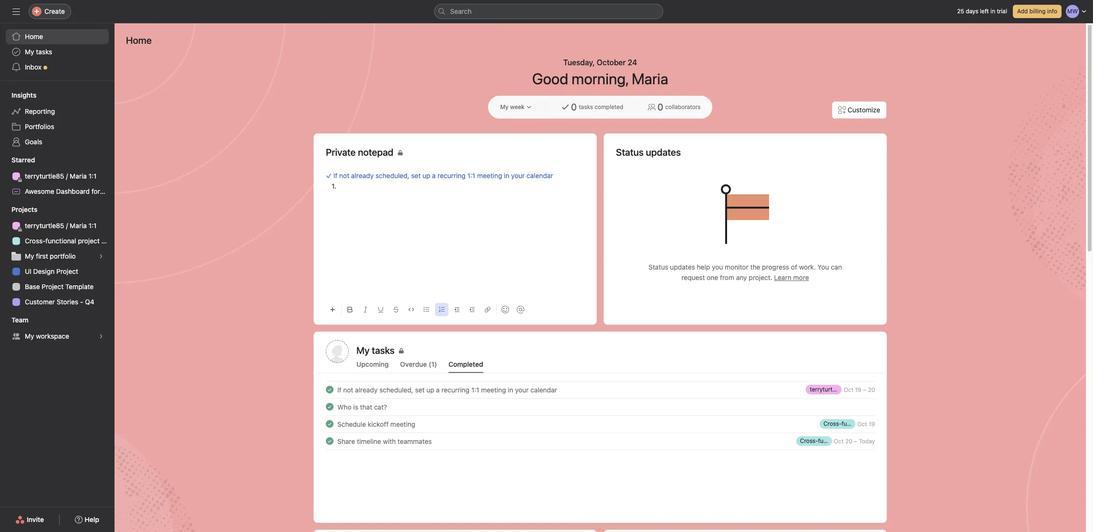 Task type: vqa. For each thing, say whether or not it's contained in the screenshot.
your inside the document
yes



Task type: locate. For each thing, give the bounding box(es) containing it.
0 vertical spatial up
[[422, 172, 430, 180]]

0 left collaborators
[[657, 102, 663, 113]]

project
[[117, 188, 139, 196], [56, 268, 78, 276], [42, 283, 64, 291]]

my for my workspace
[[25, 333, 34, 341]]

inbox link
[[6, 60, 109, 75]]

20
[[868, 387, 875, 394], [845, 438, 852, 445]]

19 up today
[[869, 421, 875, 428]]

1 vertical spatial not
[[343, 386, 353, 394]]

completed image down "add profile photo"
[[324, 385, 335, 396]]

24
[[628, 58, 637, 67]]

1 vertical spatial terryturtle85 / maria 1:1
[[25, 222, 97, 230]]

completed image for who
[[324, 402, 335, 413]]

global element
[[0, 23, 115, 81]]

link image
[[485, 307, 490, 313]]

already inside document
[[351, 172, 374, 180]]

q4
[[85, 298, 94, 306]]

0 vertical spatial not
[[339, 172, 349, 180]]

2 completed checkbox from the top
[[324, 402, 335, 413]]

25
[[957, 8, 964, 15]]

my inside teams element
[[25, 333, 34, 341]]

project down ui design project
[[42, 283, 64, 291]]

if
[[333, 172, 337, 180], [337, 386, 341, 394]]

terryturtle85 / maria 1:1 link up oct 19 on the right bottom of page
[[806, 386, 873, 395]]

0 vertical spatial a
[[432, 172, 436, 180]]

scheduled,
[[375, 172, 409, 180], [379, 386, 413, 394]]

meeting
[[477, 172, 502, 180], [481, 386, 506, 394], [390, 421, 415, 429]]

1 vertical spatial in
[[504, 172, 509, 180]]

0 vertical spatial terryturtle85
[[25, 172, 64, 180]]

who
[[337, 403, 351, 412]]

if up who
[[337, 386, 341, 394]]

0 vertical spatial tasks
[[36, 48, 52, 56]]

0 vertical spatial calendar
[[527, 172, 553, 180]]

completed image for share
[[324, 436, 335, 448]]

1 horizontal spatial tasks
[[579, 104, 593, 111]]

overdue
[[400, 361, 427, 369]]

0 left tasks completed
[[571, 102, 577, 113]]

0 vertical spatial 20
[[868, 387, 875, 394]]

portfolios
[[25, 123, 54, 131]]

– left today
[[854, 438, 857, 445]]

– for if not already scheduled, set up a recurring 1:1 meeting in your calendar
[[863, 387, 866, 394]]

completed image
[[324, 385, 335, 396], [324, 419, 335, 430]]

0 vertical spatial completed image
[[324, 385, 335, 396]]

learn
[[774, 274, 791, 282]]

reporting
[[25, 107, 55, 115]]

search list box
[[434, 4, 663, 19]]

1 vertical spatial scheduled,
[[379, 386, 413, 394]]

1:1 inside projects element
[[89, 222, 97, 230]]

at mention image
[[517, 306, 524, 314]]

home inside 'global' element
[[25, 32, 43, 41]]

2 vertical spatial terryturtle85
[[810, 386, 844, 394]]

completed
[[449, 361, 483, 369]]

functional
[[45, 237, 76, 245]]

the
[[750, 263, 760, 271]]

completed image
[[324, 402, 335, 413], [324, 436, 335, 448]]

meeting inside document
[[477, 172, 502, 180]]

1 vertical spatial up
[[426, 386, 434, 394]]

cross-functional project plan
[[25, 237, 114, 245]]

my inside "link"
[[25, 48, 34, 56]]

customer
[[25, 298, 55, 306]]

19 up oct 19 on the right bottom of page
[[855, 387, 861, 394]]

2 completed image from the top
[[324, 419, 335, 430]]

/ inside projects element
[[66, 222, 68, 230]]

maria up "cross-functional project plan"
[[70, 222, 87, 230]]

terryturtle85 / maria 1:1 link
[[6, 169, 109, 184], [6, 219, 109, 234], [806, 386, 873, 395]]

completed checkbox left share
[[324, 436, 335, 448]]

design
[[33, 268, 55, 276]]

1 vertical spatial /
[[66, 222, 68, 230]]

1 horizontal spatial 19
[[869, 421, 875, 428]]

your inside '✓ if not already scheduled, set up a recurring 1:1 meeting in your calendar' document
[[511, 172, 525, 180]]

search button
[[434, 4, 663, 19]]

completed image for if
[[324, 385, 335, 396]]

19 for oct 19 – 20
[[855, 387, 861, 394]]

0 vertical spatial terryturtle85 / maria 1:1
[[25, 172, 97, 180]]

0 vertical spatial –
[[863, 387, 866, 394]]

status
[[649, 263, 668, 271]]

share timeline with teammates
[[337, 438, 432, 446]]

add
[[1017, 8, 1028, 15]]

1 vertical spatial already
[[355, 386, 378, 394]]

1 vertical spatial terryturtle85
[[25, 222, 64, 230]]

project right the new
[[117, 188, 139, 196]]

terryturtle85 / maria 1:1
[[25, 172, 97, 180], [25, 222, 97, 230], [810, 386, 873, 394]]

1 0 from the left
[[571, 102, 577, 113]]

new
[[102, 188, 116, 196]]

1 vertical spatial terryturtle85 / maria 1:1 link
[[6, 219, 109, 234]]

completed checkbox left who
[[324, 402, 335, 413]]

1 vertical spatial tasks
[[579, 104, 593, 111]]

completed checkbox for schedule
[[324, 419, 335, 430]]

0 horizontal spatial 19
[[855, 387, 861, 394]]

tasks left completed
[[579, 104, 593, 111]]

terryturtle85 inside starred element
[[25, 172, 64, 180]]

starred
[[11, 156, 35, 164]]

0 vertical spatial recurring
[[438, 172, 466, 180]]

0 horizontal spatial 20
[[845, 438, 852, 445]]

inbox
[[25, 63, 42, 71]]

/ inside starred element
[[66, 172, 68, 180]]

1 vertical spatial completed image
[[324, 436, 335, 448]]

private notepad
[[326, 147, 393, 158]]

my inside projects element
[[25, 252, 34, 261]]

insert an object image
[[330, 307, 335, 313]]

my tasks link
[[6, 44, 109, 60]]

0 vertical spatial completed image
[[324, 402, 335, 413]]

1 vertical spatial 19
[[869, 421, 875, 428]]

1:1
[[467, 172, 475, 180], [89, 172, 97, 180], [89, 222, 97, 230], [471, 386, 479, 394], [866, 386, 873, 394]]

portfolio
[[50, 252, 76, 261]]

4 completed checkbox from the top
[[324, 436, 335, 448]]

already down private notepad
[[351, 172, 374, 180]]

0
[[571, 102, 577, 113], [657, 102, 663, 113]]

see details, my first portfolio image
[[98, 254, 104, 260]]

toolbar
[[326, 299, 584, 321]]

not up who
[[343, 386, 353, 394]]

base project template link
[[6, 280, 109, 295]]

0 horizontal spatial –
[[854, 438, 857, 445]]

already up that
[[355, 386, 378, 394]]

terryturtle85 / maria 1:1 up oct 19 on the right bottom of page
[[810, 386, 873, 394]]

terryturtle85 / maria 1:1 link for functional
[[6, 219, 109, 234]]

my
[[25, 48, 34, 56], [500, 104, 509, 111], [25, 252, 34, 261], [25, 333, 34, 341]]

my inside dropdown button
[[500, 104, 509, 111]]

you
[[712, 263, 723, 271]]

3 completed checkbox from the top
[[324, 419, 335, 430]]

good
[[532, 70, 568, 88]]

2 vertical spatial oct
[[834, 438, 844, 445]]

my tasks link
[[356, 344, 875, 358]]

20 up oct 19 on the right bottom of page
[[868, 387, 875, 394]]

maria inside the "tuesday, october 24 good morning, maria"
[[632, 70, 668, 88]]

completed image left who
[[324, 402, 335, 413]]

1:1 inside document
[[467, 172, 475, 180]]

0 vertical spatial meeting
[[477, 172, 502, 180]]

my tasks
[[25, 48, 52, 56]]

customer stories - q4 link
[[6, 295, 109, 310]]

completed checkbox left schedule
[[324, 419, 335, 430]]

project down portfolio
[[56, 268, 78, 276]]

maria up oct 19 on the right bottom of page
[[849, 386, 864, 394]]

my left first
[[25, 252, 34, 261]]

in
[[991, 8, 995, 15], [504, 172, 509, 180], [508, 386, 513, 394]]

maria down '24'
[[632, 70, 668, 88]]

terryturtle85 / maria 1:1 link up functional
[[6, 219, 109, 234]]

0 vertical spatial oct
[[844, 387, 854, 394]]

search
[[450, 7, 472, 15]]

2 vertical spatial /
[[846, 386, 848, 394]]

customer stories - q4
[[25, 298, 94, 306]]

scheduled, up cat?
[[379, 386, 413, 394]]

maria
[[632, 70, 668, 88], [70, 172, 87, 180], [70, 222, 87, 230], [849, 386, 864, 394]]

cross-
[[25, 237, 46, 245]]

terryturtle85 / maria 1:1 inside starred element
[[25, 172, 97, 180]]

not
[[339, 172, 349, 180], [343, 386, 353, 394]]

template
[[65, 283, 94, 291]]

/ for dashboard
[[66, 172, 68, 180]]

reporting link
[[6, 104, 109, 119]]

morning,
[[572, 70, 628, 88]]

terryturtle85 / maria 1:1 up functional
[[25, 222, 97, 230]]

see details, my workspace image
[[98, 334, 104, 340]]

0 vertical spatial already
[[351, 172, 374, 180]]

✓ if not already scheduled, set up a recurring 1:1 meeting in your calendar
[[326, 172, 553, 180]]

monitor
[[725, 263, 748, 271]]

1 horizontal spatial –
[[863, 387, 866, 394]]

scheduled, down notepad
[[375, 172, 409, 180]]

numbered list image
[[439, 307, 445, 313]]

0 vertical spatial if
[[333, 172, 337, 180]]

0 vertical spatial set
[[411, 172, 421, 180]]

0 vertical spatial /
[[66, 172, 68, 180]]

scheduled, inside document
[[375, 172, 409, 180]]

maria inside projects element
[[70, 222, 87, 230]]

1 completed image from the top
[[324, 385, 335, 396]]

1 vertical spatial a
[[436, 386, 440, 394]]

20 left today
[[845, 438, 852, 445]]

if right ✓
[[333, 172, 337, 180]]

workspace
[[36, 333, 69, 341]]

2 completed image from the top
[[324, 436, 335, 448]]

my workspace link
[[6, 329, 109, 344]]

0 horizontal spatial tasks
[[36, 48, 52, 56]]

1 vertical spatial 20
[[845, 438, 852, 445]]

completed image left share
[[324, 436, 335, 448]]

0 vertical spatial scheduled,
[[375, 172, 409, 180]]

– up oct 19 on the right bottom of page
[[863, 387, 866, 394]]

maria up awesome dashboard for new project
[[70, 172, 87, 180]]

up
[[422, 172, 430, 180], [426, 386, 434, 394]]

for
[[91, 188, 100, 196]]

underline image
[[378, 307, 384, 313]]

maria inside starred element
[[70, 172, 87, 180]]

a
[[432, 172, 436, 180], [436, 386, 440, 394]]

1 vertical spatial completed image
[[324, 419, 335, 430]]

terryturtle85 / maria 1:1 inside projects element
[[25, 222, 97, 230]]

2 vertical spatial in
[[508, 386, 513, 394]]

trial
[[997, 8, 1007, 15]]

not right ✓
[[339, 172, 349, 180]]

2 0 from the left
[[657, 102, 663, 113]]

1 horizontal spatial 0
[[657, 102, 663, 113]]

0 vertical spatial project
[[117, 188, 139, 196]]

recurring
[[438, 172, 466, 180], [441, 386, 469, 394]]

updates
[[670, 263, 695, 271]]

1 horizontal spatial 20
[[868, 387, 875, 394]]

terryturtle85 / maria 1:1 link up dashboard
[[6, 169, 109, 184]]

completed checkbox for share
[[324, 436, 335, 448]]

your
[[511, 172, 525, 180], [515, 386, 529, 394]]

completed checkbox down "add profile photo"
[[324, 385, 335, 396]]

1 completed checkbox from the top
[[324, 385, 335, 396]]

with
[[383, 438, 396, 446]]

terryturtle85 for awesome
[[25, 172, 64, 180]]

tasks up inbox
[[36, 48, 52, 56]]

1 vertical spatial –
[[854, 438, 857, 445]]

oct for share timeline with teammates
[[834, 438, 844, 445]]

terryturtle85 / maria 1:1 for functional
[[25, 222, 97, 230]]

my left week
[[500, 104, 509, 111]]

completed image left schedule
[[324, 419, 335, 430]]

terryturtle85 inside projects element
[[25, 222, 64, 230]]

0 horizontal spatial 0
[[571, 102, 577, 113]]

schedule
[[337, 421, 366, 429]]

0 vertical spatial your
[[511, 172, 525, 180]]

is
[[353, 403, 358, 412]]

1 completed image from the top
[[324, 402, 335, 413]]

terryturtle85 / maria 1:1 up awesome dashboard for new project link
[[25, 172, 97, 180]]

0 vertical spatial 19
[[855, 387, 861, 394]]

0 vertical spatial terryturtle85 / maria 1:1 link
[[6, 169, 109, 184]]

Completed checkbox
[[324, 385, 335, 396], [324, 402, 335, 413], [324, 419, 335, 430], [324, 436, 335, 448]]

completed checkbox for if
[[324, 385, 335, 396]]

0 horizontal spatial home
[[25, 32, 43, 41]]

my down team
[[25, 333, 34, 341]]

tasks inside "link"
[[36, 48, 52, 56]]

my up inbox
[[25, 48, 34, 56]]



Task type: describe. For each thing, give the bounding box(es) containing it.
starred button
[[0, 156, 35, 165]]

overdue (1) button
[[400, 361, 437, 374]]

days
[[966, 8, 978, 15]]

1 vertical spatial set
[[415, 386, 425, 394]]

october
[[597, 58, 626, 67]]

you
[[818, 263, 829, 271]]

1 horizontal spatial home
[[126, 35, 152, 46]]

add profile photo image
[[326, 341, 349, 364]]

teams element
[[0, 312, 115, 346]]

progress
[[762, 263, 789, 271]]

19 for oct 19
[[869, 421, 875, 428]]

terryturtle85 / maria 1:1 link for dashboard
[[6, 169, 109, 184]]

starred element
[[0, 152, 139, 201]]

project inside starred element
[[117, 188, 139, 196]]

cross-functional project plan link
[[6, 234, 114, 249]]

decrease list indent image
[[454, 307, 460, 313]]

of
[[791, 263, 797, 271]]

insights button
[[0, 91, 36, 100]]

ui design project link
[[6, 264, 109, 280]]

team button
[[0, 316, 28, 325]]

completed checkbox for who
[[324, 402, 335, 413]]

0 for tasks completed
[[571, 102, 577, 113]]

who is that cat?
[[337, 403, 387, 412]]

bold image
[[347, 307, 353, 313]]

stories
[[57, 298, 78, 306]]

awesome
[[25, 188, 54, 196]]

terryturtle85 for cross-
[[25, 222, 64, 230]]

2 vertical spatial terryturtle85 / maria 1:1 link
[[806, 386, 873, 395]]

up inside document
[[422, 172, 430, 180]]

base
[[25, 283, 40, 291]]

dashboard
[[56, 188, 90, 196]]

insights
[[11, 91, 36, 99]]

status updates
[[616, 147, 681, 158]]

upcoming button
[[356, 361, 389, 374]]

tuesday, october 24 good morning, maria
[[532, 58, 668, 88]]

collaborators
[[665, 104, 701, 111]]

my first portfolio link
[[6, 249, 109, 264]]

italics image
[[363, 307, 368, 313]]

if inside '✓ if not already scheduled, set up a recurring 1:1 meeting in your calendar' document
[[333, 172, 337, 180]]

week
[[510, 104, 524, 111]]

work.
[[799, 263, 816, 271]]

help button
[[69, 512, 105, 529]]

✓ if not already scheduled, set up a recurring 1:1 meeting in your calendar link
[[326, 172, 553, 180]]

portfolios link
[[6, 119, 109, 135]]

ui
[[25, 268, 31, 276]]

from
[[720, 274, 734, 282]]

terryturtle85 / maria 1:1 for dashboard
[[25, 172, 97, 180]]

add billing info button
[[1013, 5, 1062, 18]]

goals
[[25, 138, 42, 146]]

oct 19 button
[[857, 421, 875, 428]]

completed
[[595, 104, 623, 111]]

1 vertical spatial meeting
[[481, 386, 506, 394]]

create button
[[29, 4, 71, 19]]

my first portfolio
[[25, 252, 76, 261]]

home link
[[6, 29, 109, 44]]

tuesday,
[[563, 58, 595, 67]]

my for my tasks
[[25, 48, 34, 56]]

if not already scheduled, set up a recurring 1:1 meeting in your calendar
[[337, 386, 557, 394]]

project.
[[749, 274, 772, 282]]

request
[[681, 274, 705, 282]]

schedule kickoff meeting
[[337, 421, 415, 429]]

learn more link
[[774, 274, 809, 282]]

invite button
[[9, 512, 50, 529]]

projects button
[[0, 205, 37, 215]]

status updates help you monitor the progress of work. you can request one from any project.
[[649, 263, 842, 282]]

a inside document
[[432, 172, 436, 180]]

calendar inside document
[[527, 172, 553, 180]]

completed image for schedule
[[324, 419, 335, 430]]

my for my week
[[500, 104, 509, 111]]

✓
[[326, 172, 332, 180]]

hide sidebar image
[[12, 8, 20, 15]]

share
[[337, 438, 355, 446]]

completed button
[[449, 361, 483, 374]]

my workspace
[[25, 333, 69, 341]]

bulleted list image
[[424, 307, 429, 313]]

any
[[736, 274, 747, 282]]

that
[[360, 403, 372, 412]]

in inside '✓ if not already scheduled, set up a recurring 1:1 meeting in your calendar' document
[[504, 172, 509, 180]]

recurring inside document
[[438, 172, 466, 180]]

1 vertical spatial recurring
[[441, 386, 469, 394]]

tasks completed
[[579, 104, 623, 111]]

increase list indent image
[[469, 307, 475, 313]]

set inside document
[[411, 172, 421, 180]]

first
[[36, 252, 48, 261]]

0 for collaborators
[[657, 102, 663, 113]]

ui design project
[[25, 268, 78, 276]]

projects element
[[0, 201, 115, 312]]

one
[[707, 274, 718, 282]]

can
[[831, 263, 842, 271]]

insights element
[[0, 87, 115, 152]]

-
[[80, 298, 83, 306]]

✓ if not already scheduled, set up a recurring 1:1 meeting in your calendar document
[[326, 171, 584, 295]]

projects
[[11, 206, 37, 214]]

25 days left in trial
[[957, 8, 1007, 15]]

2 vertical spatial meeting
[[390, 421, 415, 429]]

customize button
[[832, 102, 886, 119]]

2 vertical spatial terryturtle85 / maria 1:1
[[810, 386, 873, 394]]

1 vertical spatial oct
[[857, 421, 867, 428]]

not inside '✓ if not already scheduled, set up a recurring 1:1 meeting in your calendar' document
[[339, 172, 349, 180]]

oct for if not already scheduled, set up a recurring 1:1 meeting in your calendar
[[844, 387, 854, 394]]

– for share timeline with teammates
[[854, 438, 857, 445]]

2 vertical spatial project
[[42, 283, 64, 291]]

/ for functional
[[66, 222, 68, 230]]

oct 19 – 20
[[844, 387, 875, 394]]

1 vertical spatial calendar
[[530, 386, 557, 394]]

create
[[44, 7, 65, 15]]

kickoff
[[368, 421, 389, 429]]

invite
[[27, 516, 44, 524]]

help
[[697, 263, 710, 271]]

billing
[[1030, 8, 1046, 15]]

1 vertical spatial if
[[337, 386, 341, 394]]

0 vertical spatial in
[[991, 8, 995, 15]]

left
[[980, 8, 989, 15]]

help
[[85, 516, 99, 524]]

team
[[11, 316, 28, 324]]

1:1 inside starred element
[[89, 172, 97, 180]]

code image
[[408, 307, 414, 313]]

strikethrough image
[[393, 307, 399, 313]]

today
[[859, 438, 875, 445]]

1 vertical spatial project
[[56, 268, 78, 276]]

add billing info
[[1017, 8, 1057, 15]]

my for my first portfolio
[[25, 252, 34, 261]]

my week button
[[496, 101, 536, 114]]

project
[[78, 237, 100, 245]]

1 vertical spatial your
[[515, 386, 529, 394]]

info
[[1047, 8, 1057, 15]]

oct 19
[[857, 421, 875, 428]]

emoji image
[[501, 306, 509, 314]]

timeline
[[357, 438, 381, 446]]

awesome dashboard for new project link
[[6, 184, 139, 199]]



